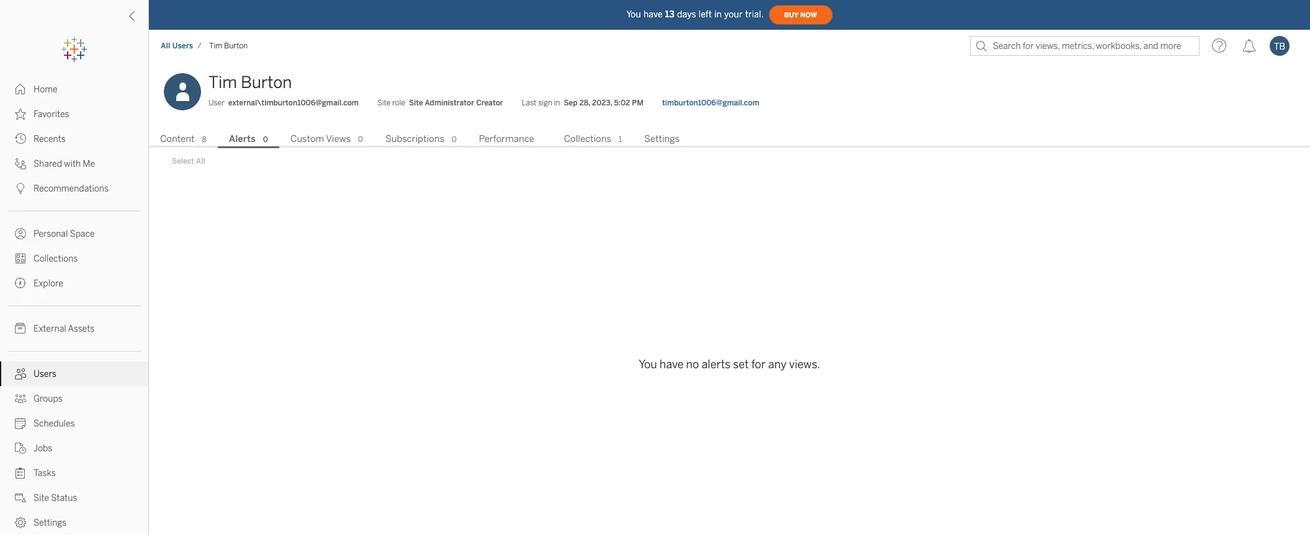 Task type: describe. For each thing, give the bounding box(es) containing it.
personal space link
[[0, 222, 148, 246]]

2 horizontal spatial site
[[409, 99, 423, 107]]

tasks link
[[0, 461, 148, 486]]

all inside button
[[196, 157, 205, 166]]

alerts
[[229, 133, 256, 145]]

select
[[172, 157, 194, 166]]

by text only_f5he34f image for personal space
[[15, 228, 26, 240]]

custom views
[[290, 133, 351, 145]]

by text only_f5he34f image for groups
[[15, 394, 26, 405]]

1
[[619, 135, 622, 144]]

collections inside collections link
[[34, 254, 78, 264]]

site for site role site administrator creator
[[377, 99, 391, 107]]

2023,
[[592, 99, 612, 107]]

0 for custom views
[[358, 135, 363, 144]]

timburton1006@gmail.com
[[662, 99, 759, 107]]

tim burton inside main content
[[209, 73, 292, 92]]

subscriptions
[[385, 133, 444, 145]]

site for site status
[[34, 493, 49, 504]]

8
[[202, 135, 207, 144]]

site role site administrator creator
[[377, 99, 503, 107]]

Search for views, metrics, workbooks, and more text field
[[970, 36, 1200, 56]]

by text only_f5he34f image for recommendations
[[15, 183, 26, 194]]

site status link
[[0, 486, 148, 511]]

personal
[[34, 229, 68, 240]]

your
[[724, 9, 743, 20]]

alerts
[[702, 358, 731, 372]]

0 horizontal spatial all
[[161, 42, 170, 50]]

personal space
[[34, 229, 95, 240]]

no
[[686, 358, 699, 372]]

views.
[[789, 358, 820, 372]]

timburton1006@gmail.com link
[[662, 97, 759, 109]]

0 vertical spatial tim
[[209, 42, 222, 50]]

you have no alerts set for any views.
[[639, 358, 820, 372]]

sep
[[564, 99, 578, 107]]

collections link
[[0, 246, 148, 271]]

external\timburton1006@gmail.com
[[228, 99, 359, 107]]

have for 13
[[644, 9, 663, 20]]

you for you have 13 days left in your trial.
[[627, 9, 641, 20]]

administrator
[[425, 99, 474, 107]]

home link
[[0, 77, 148, 102]]

any
[[768, 358, 787, 372]]

1 horizontal spatial users
[[172, 42, 193, 50]]

you for you have no alerts set for any views.
[[639, 358, 657, 372]]

all users /
[[161, 42, 202, 50]]

custom
[[290, 133, 324, 145]]

settings link
[[0, 511, 148, 536]]

trial.
[[745, 9, 764, 20]]

shared with me
[[34, 159, 95, 169]]

collections inside sub-spaces 'tab list'
[[564, 133, 611, 145]]

left
[[699, 9, 712, 20]]

users link
[[0, 362, 148, 387]]

space
[[70, 229, 95, 240]]

have for no
[[660, 358, 684, 372]]

jobs
[[34, 444, 52, 454]]

creator
[[476, 99, 503, 107]]

days
[[677, 9, 696, 20]]

tim burton element
[[205, 42, 251, 50]]

home
[[34, 84, 58, 95]]

sub-spaces tab list
[[149, 132, 1310, 148]]

status
[[51, 493, 77, 504]]

recents
[[34, 134, 66, 145]]

schedules link
[[0, 412, 148, 436]]

external assets link
[[0, 317, 148, 341]]



Task type: locate. For each thing, give the bounding box(es) containing it.
3 by text only_f5he34f image from the top
[[15, 158, 26, 169]]

2 by text only_f5he34f image from the top
[[15, 183, 26, 194]]

tim
[[209, 42, 222, 50], [209, 73, 237, 92]]

0 vertical spatial users
[[172, 42, 193, 50]]

6 by text only_f5he34f image from the top
[[15, 418, 26, 430]]

13
[[665, 9, 675, 20]]

performance
[[479, 133, 534, 145]]

2 0 from the left
[[358, 135, 363, 144]]

last sign in sep 28, 2023, 5:02 pm
[[522, 99, 644, 107]]

1 by text only_f5he34f image from the top
[[15, 84, 26, 95]]

by text only_f5he34f image inside collections link
[[15, 253, 26, 264]]

1 vertical spatial tim burton
[[209, 73, 292, 92]]

all right select
[[196, 157, 205, 166]]

you left 13
[[627, 9, 641, 20]]

pm
[[632, 99, 644, 107]]

in inside tim burton main content
[[554, 99, 560, 107]]

users up groups
[[34, 369, 56, 380]]

tim burton up user external\timburton1006@gmail.com
[[209, 73, 292, 92]]

user
[[209, 99, 225, 107]]

by text only_f5he34f image down site status link
[[15, 518, 26, 529]]

shared with me link
[[0, 151, 148, 176]]

1 vertical spatial all
[[196, 157, 205, 166]]

0 vertical spatial settings
[[644, 133, 680, 145]]

by text only_f5he34f image inside site status link
[[15, 493, 26, 504]]

1 horizontal spatial all
[[196, 157, 205, 166]]

collections
[[564, 133, 611, 145], [34, 254, 78, 264]]

site inside main navigation. press the up and down arrow keys to access links. element
[[34, 493, 49, 504]]

by text only_f5he34f image left "home"
[[15, 84, 26, 95]]

external assets
[[34, 324, 95, 335]]

1 horizontal spatial in
[[715, 9, 722, 20]]

all left /
[[161, 42, 170, 50]]

5 by text only_f5he34f image from the top
[[15, 323, 26, 335]]

settings right 1
[[644, 133, 680, 145]]

by text only_f5he34f image inside favorites "link"
[[15, 109, 26, 120]]

tim burton
[[209, 42, 248, 50], [209, 73, 292, 92]]

now
[[801, 11, 817, 19]]

site status
[[34, 493, 77, 504]]

schedules
[[34, 419, 75, 430]]

by text only_f5he34f image inside 'groups' link
[[15, 394, 26, 405]]

8 by text only_f5he34f image from the top
[[15, 518, 26, 529]]

role
[[392, 99, 405, 107]]

tasks
[[34, 469, 56, 479]]

by text only_f5he34f image for schedules
[[15, 418, 26, 430]]

7 by text only_f5he34f image from the top
[[15, 443, 26, 454]]

by text only_f5he34f image inside 'personal space' link
[[15, 228, 26, 240]]

users
[[172, 42, 193, 50], [34, 369, 56, 380]]

by text only_f5he34f image for tasks
[[15, 468, 26, 479]]

by text only_f5he34f image left shared
[[15, 158, 26, 169]]

assets
[[68, 324, 95, 335]]

burton inside main content
[[241, 73, 292, 92]]

have inside tim burton main content
[[660, 358, 684, 372]]

by text only_f5he34f image inside recommendations link
[[15, 183, 26, 194]]

settings inside sub-spaces 'tab list'
[[644, 133, 680, 145]]

0 horizontal spatial collections
[[34, 254, 78, 264]]

burton
[[224, 42, 248, 50], [241, 73, 292, 92]]

by text only_f5he34f image for explore
[[15, 278, 26, 289]]

by text only_f5he34f image for users
[[15, 369, 26, 380]]

1 vertical spatial users
[[34, 369, 56, 380]]

sign
[[538, 99, 552, 107]]

have left 13
[[644, 9, 663, 20]]

3 by text only_f5he34f image from the top
[[15, 228, 26, 240]]

1 vertical spatial burton
[[241, 73, 292, 92]]

views
[[326, 133, 351, 145]]

select all button
[[164, 154, 213, 169]]

0 vertical spatial collections
[[564, 133, 611, 145]]

recommendations
[[34, 184, 109, 194]]

0 vertical spatial have
[[644, 9, 663, 20]]

settings down the site status
[[34, 518, 67, 529]]

by text only_f5he34f image inside settings link
[[15, 518, 26, 529]]

by text only_f5he34f image inside tasks link
[[15, 468, 26, 479]]

by text only_f5he34f image left personal
[[15, 228, 26, 240]]

0 vertical spatial all
[[161, 42, 170, 50]]

settings inside main navigation. press the up and down arrow keys to access links. element
[[34, 518, 67, 529]]

by text only_f5he34f image for home
[[15, 84, 26, 95]]

0 horizontal spatial site
[[34, 493, 49, 504]]

0 horizontal spatial users
[[34, 369, 56, 380]]

0 horizontal spatial settings
[[34, 518, 67, 529]]

in right left
[[715, 9, 722, 20]]

1 vertical spatial have
[[660, 358, 684, 372]]

by text only_f5he34f image inside the external assets link
[[15, 323, 26, 335]]

favorites
[[34, 109, 69, 120]]

in
[[715, 9, 722, 20], [554, 99, 560, 107]]

1 vertical spatial tim
[[209, 73, 237, 92]]

site right the role
[[409, 99, 423, 107]]

me
[[83, 159, 95, 169]]

by text only_f5he34f image left the "jobs"
[[15, 443, 26, 454]]

you
[[627, 9, 641, 20], [639, 358, 657, 372]]

site left the role
[[377, 99, 391, 107]]

by text only_f5he34f image inside home link
[[15, 84, 26, 95]]

by text only_f5he34f image for recents
[[15, 133, 26, 145]]

by text only_f5he34f image for jobs
[[15, 443, 26, 454]]

shared
[[34, 159, 62, 169]]

settings
[[644, 133, 680, 145], [34, 518, 67, 529]]

0 vertical spatial tim burton
[[209, 42, 248, 50]]

8 by text only_f5he34f image from the top
[[15, 493, 26, 504]]

by text only_f5he34f image left external on the bottom
[[15, 323, 26, 335]]

users inside main navigation. press the up and down arrow keys to access links. element
[[34, 369, 56, 380]]

by text only_f5he34f image left groups
[[15, 394, 26, 405]]

0 for alerts
[[263, 135, 268, 144]]

0 right views
[[358, 135, 363, 144]]

1 horizontal spatial collections
[[564, 133, 611, 145]]

site left status
[[34, 493, 49, 504]]

2 by text only_f5he34f image from the top
[[15, 133, 26, 145]]

have left no
[[660, 358, 684, 372]]

favorites link
[[0, 102, 148, 127]]

4 by text only_f5he34f image from the top
[[15, 278, 26, 289]]

users left /
[[172, 42, 193, 50]]

user external\timburton1006@gmail.com
[[209, 99, 359, 107]]

5 by text only_f5he34f image from the top
[[15, 394, 26, 405]]

you inside tim burton main content
[[639, 358, 657, 372]]

0 horizontal spatial in
[[554, 99, 560, 107]]

you left no
[[639, 358, 657, 372]]

by text only_f5he34f image left recents
[[15, 133, 26, 145]]

by text only_f5he34f image inside schedules link
[[15, 418, 26, 430]]

6 by text only_f5he34f image from the top
[[15, 369, 26, 380]]

with
[[64, 159, 81, 169]]

1 vertical spatial collections
[[34, 254, 78, 264]]

0 down administrator
[[452, 135, 457, 144]]

select all
[[172, 157, 205, 166]]

recommendations link
[[0, 176, 148, 201]]

by text only_f5he34f image left tasks
[[15, 468, 26, 479]]

burton up user external\timburton1006@gmail.com
[[241, 73, 292, 92]]

set
[[733, 358, 749, 372]]

explore link
[[0, 271, 148, 296]]

by text only_f5he34f image for external assets
[[15, 323, 26, 335]]

/
[[198, 42, 202, 50]]

1 vertical spatial settings
[[34, 518, 67, 529]]

2 horizontal spatial 0
[[452, 135, 457, 144]]

for
[[751, 358, 766, 372]]

have
[[644, 9, 663, 20], [660, 358, 684, 372]]

burton right /
[[224, 42, 248, 50]]

jobs link
[[0, 436, 148, 461]]

7 by text only_f5he34f image from the top
[[15, 468, 26, 479]]

buy now
[[784, 11, 817, 19]]

all users link
[[160, 41, 194, 51]]

by text only_f5he34f image inside jobs link
[[15, 443, 26, 454]]

0 vertical spatial you
[[627, 9, 641, 20]]

by text only_f5he34f image left the recommendations
[[15, 183, 26, 194]]

3 0 from the left
[[452, 135, 457, 144]]

tim burton right /
[[209, 42, 248, 50]]

0
[[263, 135, 268, 144], [358, 135, 363, 144], [452, 135, 457, 144]]

by text only_f5he34f image
[[15, 109, 26, 120], [15, 183, 26, 194], [15, 228, 26, 240], [15, 278, 26, 289], [15, 394, 26, 405], [15, 418, 26, 430], [15, 468, 26, 479], [15, 518, 26, 529]]

navigation panel element
[[0, 37, 148, 536]]

content
[[160, 133, 195, 145]]

buy
[[784, 11, 799, 19]]

by text only_f5he34f image up explore link
[[15, 253, 26, 264]]

by text only_f5he34f image for settings
[[15, 518, 26, 529]]

tim right /
[[209, 42, 222, 50]]

recents link
[[0, 127, 148, 151]]

by text only_f5he34f image for favorites
[[15, 109, 26, 120]]

collections down personal
[[34, 254, 78, 264]]

in right sign
[[554, 99, 560, 107]]

0 right alerts
[[263, 135, 268, 144]]

1 horizontal spatial site
[[377, 99, 391, 107]]

last
[[522, 99, 537, 107]]

1 horizontal spatial 0
[[358, 135, 363, 144]]

by text only_f5he34f image inside recents link
[[15, 133, 26, 145]]

site
[[377, 99, 391, 107], [409, 99, 423, 107], [34, 493, 49, 504]]

all
[[161, 42, 170, 50], [196, 157, 205, 166]]

by text only_f5he34f image for site status
[[15, 493, 26, 504]]

by text only_f5he34f image inside 'users' link
[[15, 369, 26, 380]]

0 vertical spatial burton
[[224, 42, 248, 50]]

5:02
[[614, 99, 630, 107]]

explore
[[34, 279, 63, 289]]

collections left 1
[[564, 133, 611, 145]]

by text only_f5he34f image left 'schedules'
[[15, 418, 26, 430]]

tim burton main content
[[149, 62, 1310, 536]]

tim up user
[[209, 73, 237, 92]]

by text only_f5he34f image inside shared with me link
[[15, 158, 26, 169]]

4 by text only_f5he34f image from the top
[[15, 253, 26, 264]]

by text only_f5he34f image left favorites
[[15, 109, 26, 120]]

0 for subscriptions
[[452, 135, 457, 144]]

1 vertical spatial you
[[639, 358, 657, 372]]

by text only_f5he34f image
[[15, 84, 26, 95], [15, 133, 26, 145], [15, 158, 26, 169], [15, 253, 26, 264], [15, 323, 26, 335], [15, 369, 26, 380], [15, 443, 26, 454], [15, 493, 26, 504]]

by text only_f5he34f image left the site status
[[15, 493, 26, 504]]

28,
[[579, 99, 590, 107]]

you have 13 days left in your trial.
[[627, 9, 764, 20]]

1 0 from the left
[[263, 135, 268, 144]]

groups link
[[0, 387, 148, 412]]

0 horizontal spatial 0
[[263, 135, 268, 144]]

buy now button
[[769, 5, 833, 25]]

by text only_f5he34f image up 'groups' link on the left bottom
[[15, 369, 26, 380]]

groups
[[34, 394, 63, 405]]

by text only_f5he34f image for collections
[[15, 253, 26, 264]]

external
[[34, 324, 66, 335]]

by text only_f5he34f image for shared with me
[[15, 158, 26, 169]]

by text only_f5he34f image left 'explore'
[[15, 278, 26, 289]]

tim inside main content
[[209, 73, 237, 92]]

0 vertical spatial in
[[715, 9, 722, 20]]

main navigation. press the up and down arrow keys to access links. element
[[0, 77, 148, 536]]

1 by text only_f5he34f image from the top
[[15, 109, 26, 120]]

by text only_f5he34f image inside explore link
[[15, 278, 26, 289]]

1 vertical spatial in
[[554, 99, 560, 107]]

1 horizontal spatial settings
[[644, 133, 680, 145]]



Task type: vqa. For each thing, say whether or not it's contained in the screenshot.


